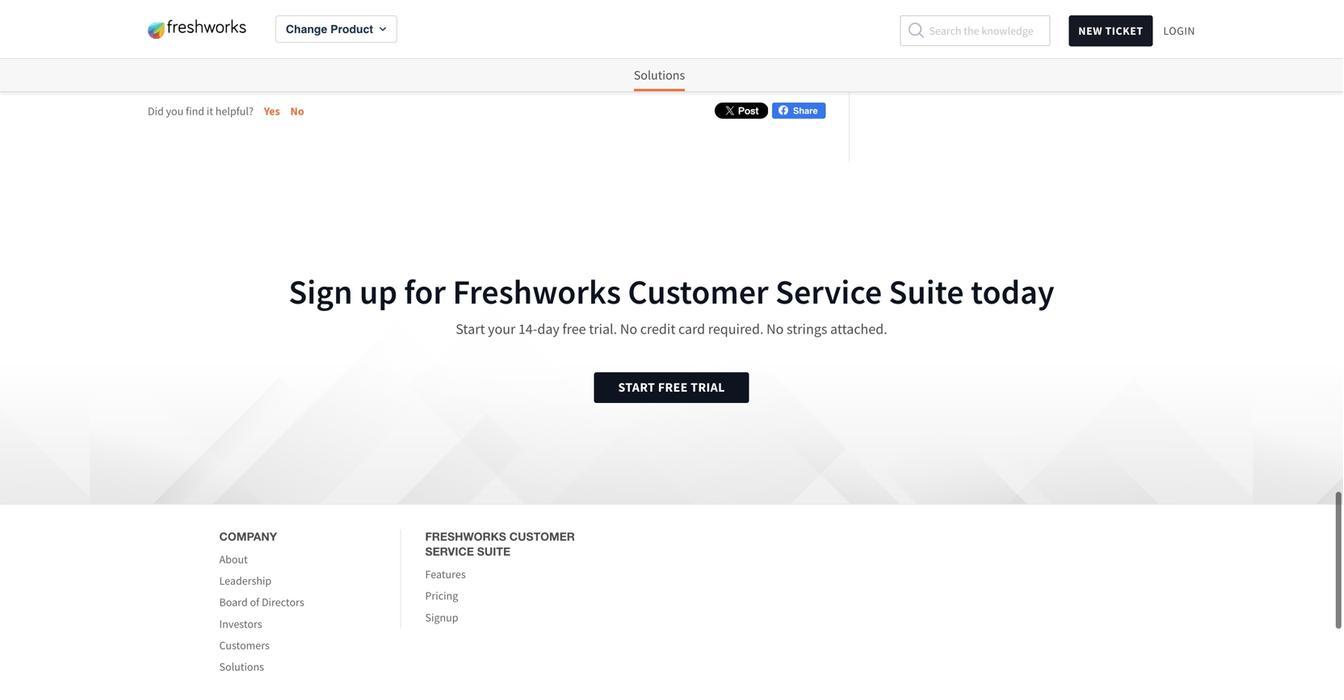 Task type: locate. For each thing, give the bounding box(es) containing it.
for right the field
[[410, 1, 423, 14]]

customer inside sign up for freshworks customer service suite today start your 14 -day free trial. no credit card required. no strings attached.
[[628, 270, 769, 313]]

start inside sign up for freshworks customer service suite today start your 14 -day free trial. no credit card required. no strings attached.
[[456, 320, 485, 338]]

1 horizontal spatial solutions
[[634, 67, 685, 83]]

1 horizontal spatial suite
[[889, 270, 964, 313]]

only
[[303, 57, 324, 70]]

create
[[543, 57, 575, 70]]

your
[[488, 320, 516, 338]]

start free trial link
[[594, 372, 749, 403]]

of right board
[[250, 595, 259, 610]]

no left strings
[[767, 320, 784, 338]]

up
[[359, 270, 397, 313]]

freshworks up features
[[425, 530, 506, 543]]

a
[[336, 1, 342, 14], [342, 57, 348, 70], [578, 57, 584, 70]]

a right create
[[578, 57, 584, 70]]

1 horizontal spatial customer
[[628, 270, 769, 313]]

solutions link
[[634, 59, 685, 91], [219, 659, 264, 675]]

are
[[237, 57, 253, 70]]

freshworks up -
[[453, 270, 621, 313]]

1 vertical spatial customer
[[510, 530, 575, 543]]

the
[[427, 1, 443, 14], [388, 57, 404, 70]]

board
[[219, 595, 248, 610]]

board of directors link
[[219, 595, 304, 611]]

1 vertical spatial for
[[404, 270, 446, 313]]

the right part
[[388, 57, 404, 70]]

module.
[[446, 1, 487, 14]]

leadership
[[219, 574, 272, 588]]

the inside field limits custom modules are available only as a part of the enterprise plan. users can create a maximum of 310 fields.
[[388, 57, 404, 70]]

company
[[219, 530, 277, 543]]

suite
[[889, 270, 964, 313], [477, 545, 511, 558]]

limits
[[177, 36, 206, 50]]

0 horizontal spatial suite
[[477, 545, 511, 558]]

0 vertical spatial freshworks
[[453, 270, 621, 313]]

suite inside freshworks customer service suite
[[477, 545, 511, 558]]

service up strings
[[776, 270, 882, 313]]

1 vertical spatial start
[[618, 379, 655, 395]]

pricing link
[[425, 588, 458, 604]]

1 vertical spatial freshworks
[[425, 530, 506, 543]]

no
[[290, 104, 304, 119], [620, 320, 637, 338], [767, 320, 784, 338]]

new ticket
[[1079, 23, 1144, 38]]

solutions
[[634, 67, 685, 83], [219, 660, 264, 674]]

new
[[1079, 23, 1103, 38]]

new ticket link
[[1069, 15, 1153, 46]]

service up features
[[425, 545, 474, 558]]

directors
[[262, 595, 304, 610]]

1 vertical spatial suite
[[477, 545, 511, 558]]

0 horizontal spatial service
[[425, 545, 474, 558]]

for
[[410, 1, 423, 14], [404, 270, 446, 313]]

custom
[[345, 1, 382, 14]]

0 horizontal spatial of
[[250, 595, 259, 610]]

0 horizontal spatial no
[[290, 104, 304, 119]]

freshworks
[[453, 270, 621, 313], [425, 530, 506, 543]]

plan.
[[461, 57, 486, 70]]

a right the as
[[342, 57, 348, 70]]

1 horizontal spatial a
[[342, 57, 348, 70]]

of left 310
[[640, 57, 650, 70]]

0 vertical spatial service
[[776, 270, 882, 313]]

1 horizontal spatial service
[[776, 270, 882, 313]]

of
[[375, 57, 385, 70], [640, 57, 650, 70], [250, 595, 259, 610]]

fields.
[[675, 57, 707, 70]]

trial
[[691, 379, 725, 395]]

maximum
[[587, 57, 637, 70]]

service inside sign up for freshworks customer service suite today start your 14 -day free trial. no credit card required. no strings attached.
[[776, 270, 882, 313]]

1 vertical spatial the
[[388, 57, 404, 70]]

change
[[286, 23, 327, 36]]

0 horizontal spatial solutions link
[[219, 659, 264, 675]]

0 horizontal spatial the
[[388, 57, 404, 70]]

no right trial.
[[620, 320, 637, 338]]

1 vertical spatial service
[[425, 545, 474, 558]]

no right yes
[[290, 104, 304, 119]]

service
[[776, 270, 882, 313], [425, 545, 474, 558]]

customer inside freshworks customer service suite
[[510, 530, 575, 543]]

2 horizontal spatial of
[[640, 57, 650, 70]]

customer
[[628, 270, 769, 313], [510, 530, 575, 543]]

start left the free
[[618, 379, 655, 395]]

company button
[[219, 529, 400, 549]]

0 vertical spatial customer
[[628, 270, 769, 313]]

a up the change product
[[336, 1, 342, 14]]

2 horizontal spatial a
[[578, 57, 584, 70]]

0 horizontal spatial start
[[456, 320, 485, 338]]

about leadership board of directors investors customers solutions
[[219, 552, 304, 674]]

for inside sign up for freshworks customer service suite today start your 14 -day free trial. no credit card required. no strings attached.
[[404, 270, 446, 313]]

customers
[[219, 638, 270, 653]]

start
[[456, 320, 485, 338], [618, 379, 655, 395]]

trial.
[[589, 320, 617, 338]]

for right up
[[404, 270, 446, 313]]

modules
[[191, 57, 234, 70]]

0 horizontal spatial customer
[[510, 530, 575, 543]]

0 vertical spatial suite
[[889, 270, 964, 313]]

0 vertical spatial solutions link
[[634, 59, 685, 91]]

0 vertical spatial the
[[427, 1, 443, 14]]

credit
[[640, 320, 676, 338]]

can
[[522, 57, 540, 70]]

310
[[653, 57, 672, 70]]

0 horizontal spatial solutions
[[219, 660, 264, 674]]

custom
[[148, 57, 188, 70]]

investors link
[[219, 616, 262, 632]]

of right part
[[375, 57, 385, 70]]

the left the "module."
[[427, 1, 443, 14]]

start left your
[[456, 320, 485, 338]]

0 vertical spatial start
[[456, 320, 485, 338]]

1 vertical spatial solutions
[[219, 660, 264, 674]]

investors
[[219, 617, 262, 631]]

features pricing signup
[[425, 567, 466, 625]]



Task type: describe. For each thing, give the bounding box(es) containing it.
solutions inside "about leadership board of directors investors customers solutions"
[[219, 660, 264, 674]]

-
[[533, 320, 538, 338]]

login link
[[1164, 15, 1196, 47]]

free
[[563, 320, 586, 338]]

about link
[[219, 552, 248, 568]]

card
[[679, 320, 705, 338]]

field limits custom modules are available only as a part of the enterprise plan. users can create a maximum of 310 fields.
[[148, 36, 707, 70]]

suite inside sign up for freshworks customer service suite today start your 14 -day free trial. no credit card required. no strings attached.
[[889, 270, 964, 313]]

features
[[425, 567, 466, 582]]

1 horizontal spatial start
[[618, 379, 655, 395]]

freshworks customer service suite
[[425, 530, 575, 558]]

sign up for freshworks customer service suite today start your 14 -day free trial. no credit card required. no strings attached.
[[289, 270, 1055, 338]]

available
[[256, 57, 300, 70]]

free
[[658, 379, 688, 395]]

customers link
[[219, 638, 270, 654]]

of inside "about leadership board of directors investors customers solutions"
[[250, 595, 259, 610]]

it
[[207, 104, 213, 119]]

did
[[148, 104, 164, 119]]

0 horizontal spatial a
[[336, 1, 342, 14]]

today
[[971, 270, 1055, 313]]

14
[[519, 320, 533, 338]]

users
[[489, 57, 519, 70]]

login
[[1164, 23, 1196, 38]]

day
[[538, 320, 560, 338]]

service inside freshworks customer service suite
[[425, 545, 474, 558]]

part
[[352, 57, 372, 70]]

search image
[[908, 23, 925, 39]]

creates
[[295, 1, 332, 14]]

1 vertical spatial solutions link
[[219, 659, 264, 675]]

attached.
[[830, 320, 888, 338]]

field
[[148, 36, 174, 50]]

start free trial
[[618, 379, 725, 395]]

sign
[[289, 270, 353, 313]]

yes
[[264, 104, 280, 119]]

enterprise
[[407, 57, 458, 70]]

features link
[[425, 567, 466, 583]]

1 horizontal spatial the
[[427, 1, 443, 14]]

this
[[271, 1, 292, 14]]

field
[[386, 1, 407, 14]]

product
[[331, 23, 373, 36]]

1 horizontal spatial solutions link
[[634, 59, 685, 91]]

freshworks customer service suite button
[[425, 529, 581, 564]]

signup link
[[425, 610, 458, 626]]

pricing
[[425, 589, 458, 603]]

change product
[[286, 23, 373, 36]]

this creates a custom field for the module.
[[268, 1, 487, 14]]

about
[[219, 552, 248, 567]]

find
[[186, 104, 204, 119]]

signup
[[425, 610, 458, 625]]

freshworks inside freshworks customer service suite
[[425, 530, 506, 543]]

Search the knowledge base text field
[[900, 15, 1051, 46]]

freshworks inside sign up for freshworks customer service suite today start your 14 -day free trial. no credit card required. no strings attached.
[[453, 270, 621, 313]]

required.
[[708, 320, 764, 338]]

1 horizontal spatial no
[[620, 320, 637, 338]]

you
[[166, 104, 184, 119]]

helpful?
[[216, 104, 254, 119]]

1 horizontal spatial of
[[375, 57, 385, 70]]

leadership link
[[219, 573, 272, 589]]

strings
[[787, 320, 828, 338]]

as
[[328, 57, 339, 70]]

0 vertical spatial for
[[410, 1, 423, 14]]

did you find it helpful? yes no
[[148, 104, 304, 119]]

0 vertical spatial solutions
[[634, 67, 685, 83]]

2 horizontal spatial no
[[767, 320, 784, 338]]

ticket
[[1106, 23, 1144, 38]]



Task type: vqa. For each thing, say whether or not it's contained in the screenshot.
As
yes



